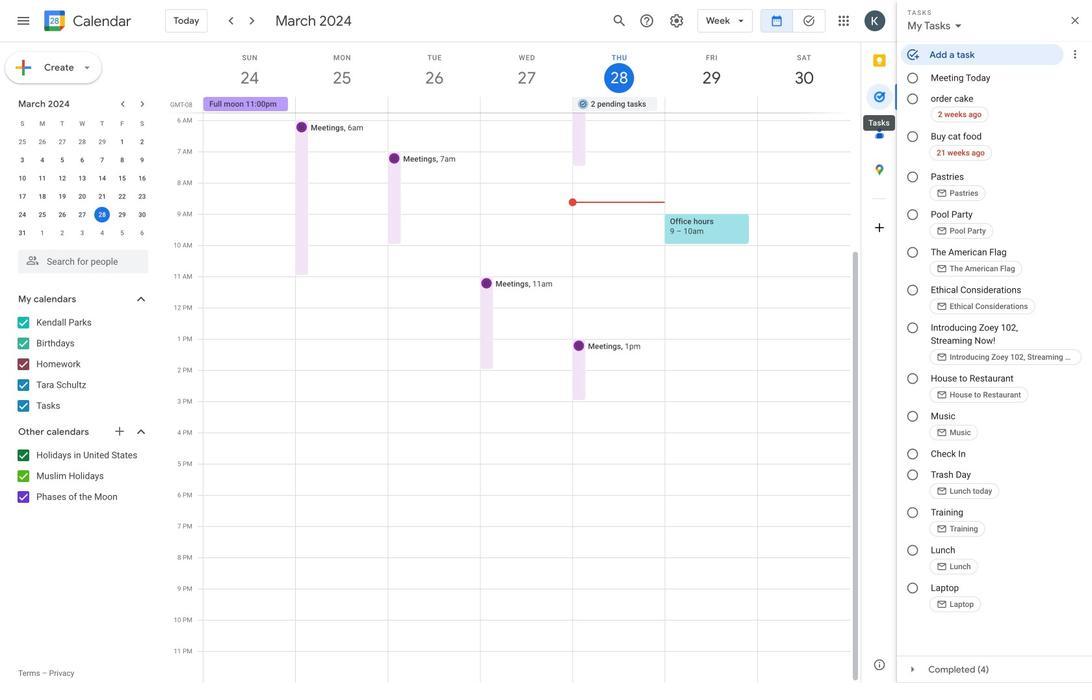 Task type: describe. For each thing, give the bounding box(es) containing it.
17 element
[[15, 189, 30, 204]]

side panel section
[[861, 42, 898, 683]]

28, today element
[[94, 207, 110, 222]]

23 element
[[134, 189, 150, 204]]

february 27 element
[[54, 134, 70, 150]]

13 element
[[74, 170, 90, 186]]

february 26 element
[[35, 134, 50, 150]]

26 element
[[54, 207, 70, 222]]

tab list inside 'side panel' section
[[862, 42, 898, 647]]

cell inside march 2024 grid
[[92, 206, 112, 224]]

6 element
[[74, 152, 90, 168]]

30 element
[[134, 207, 150, 222]]

22 element
[[114, 189, 130, 204]]

march 2024 grid
[[12, 114, 152, 242]]

14 element
[[94, 170, 110, 186]]

4 element
[[35, 152, 50, 168]]

10 element
[[15, 170, 30, 186]]

heading inside calendar "element"
[[70, 13, 131, 29]]

add other calendars image
[[113, 425, 126, 438]]

february 25 element
[[15, 134, 30, 150]]

25 element
[[35, 207, 50, 222]]

16 element
[[134, 170, 150, 186]]

april 3 element
[[74, 225, 90, 241]]

19 element
[[54, 189, 70, 204]]

11 element
[[35, 170, 50, 186]]



Task type: vqa. For each thing, say whether or not it's contained in the screenshot.
"tab list"
yes



Task type: locate. For each thing, give the bounding box(es) containing it.
20 element
[[74, 189, 90, 204]]

grid
[[167, 42, 861, 683]]

7 element
[[94, 152, 110, 168]]

3 element
[[15, 152, 30, 168]]

tab list
[[862, 42, 898, 647]]

1 element
[[114, 134, 130, 150]]

2 element
[[134, 134, 150, 150]]

february 29 element
[[94, 134, 110, 150]]

row group
[[12, 133, 152, 242]]

9 element
[[134, 152, 150, 168]]

february 28 element
[[74, 134, 90, 150]]

april 2 element
[[54, 225, 70, 241]]

settings menu image
[[669, 13, 685, 29]]

5 element
[[54, 152, 70, 168]]

24 element
[[15, 207, 30, 222]]

18 element
[[35, 189, 50, 204]]

calendar element
[[42, 8, 131, 36]]

april 4 element
[[94, 225, 110, 241]]

15 element
[[114, 170, 130, 186]]

cell
[[296, 97, 388, 113], [388, 97, 481, 113], [481, 97, 573, 113], [665, 97, 758, 113], [758, 97, 850, 113], [92, 206, 112, 224]]

april 1 element
[[35, 225, 50, 241]]

29 element
[[114, 207, 130, 222]]

21 element
[[94, 189, 110, 204]]

27 element
[[74, 207, 90, 222]]

my calendars list
[[3, 312, 161, 416]]

april 5 element
[[114, 225, 130, 241]]

other calendars list
[[3, 445, 161, 507]]

12 element
[[54, 170, 70, 186]]

heading
[[70, 13, 131, 29]]

31 element
[[15, 225, 30, 241]]

8 element
[[114, 152, 130, 168]]

main drawer image
[[16, 13, 31, 29]]

None search field
[[0, 245, 161, 273]]

row
[[198, 97, 861, 113], [12, 114, 152, 133], [12, 133, 152, 151], [12, 151, 152, 169], [12, 169, 152, 187], [12, 187, 152, 206], [12, 206, 152, 224], [12, 224, 152, 242]]

Search for people text field
[[26, 250, 141, 273]]

april 6 element
[[134, 225, 150, 241]]



